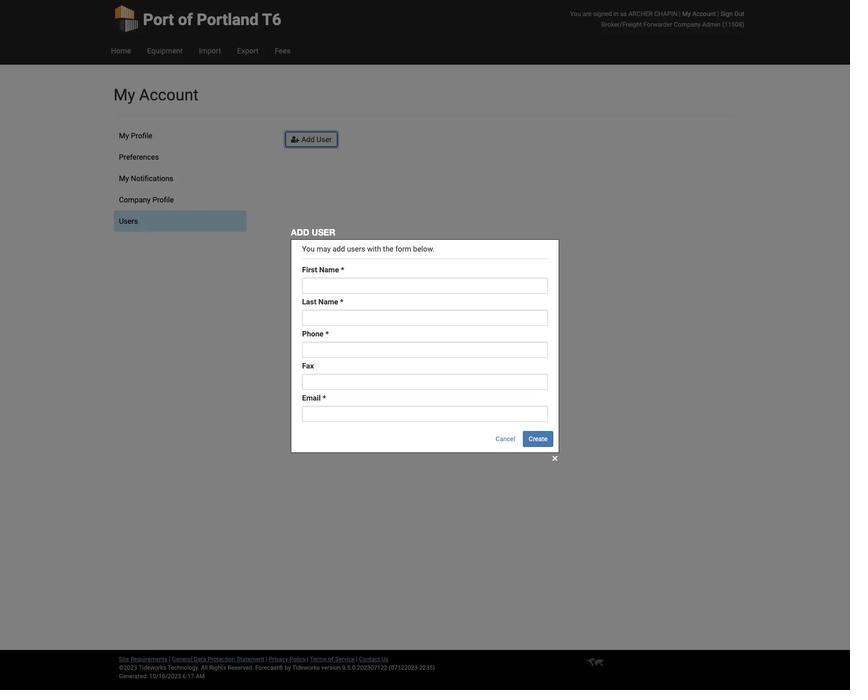 Task type: locate. For each thing, give the bounding box(es) containing it.
version
[[321, 665, 341, 672]]

1 horizontal spatial profile
[[152, 196, 174, 204]]

1 vertical spatial profile
[[152, 196, 174, 204]]

company up users
[[119, 196, 151, 204]]

0 horizontal spatial account
[[139, 86, 198, 104]]

archer
[[628, 10, 653, 18]]

add user
[[300, 135, 332, 144], [291, 227, 335, 237]]

forwarder
[[643, 21, 672, 28]]

admin
[[702, 21, 721, 28]]

my up my profile
[[114, 86, 135, 104]]

technology.
[[168, 665, 200, 672]]

my down preferences on the left of page
[[119, 174, 129, 183]]

0 vertical spatial profile
[[131, 132, 152, 140]]

0 vertical spatial add
[[301, 135, 315, 144]]

(11508)
[[722, 21, 744, 28]]

policy
[[289, 657, 306, 663]]

my account
[[114, 86, 198, 104]]

port of portland t6
[[143, 10, 281, 29]]

port of portland t6 link
[[114, 0, 281, 37]]

of up version
[[328, 657, 334, 663]]

company profile
[[119, 196, 174, 204]]

add user button
[[284, 130, 339, 149]]

0 horizontal spatial of
[[178, 10, 193, 29]]

contact us link
[[359, 657, 388, 663]]

account
[[692, 10, 716, 18], [139, 86, 198, 104]]

0 vertical spatial account
[[692, 10, 716, 18]]

you
[[570, 10, 581, 18]]

terms
[[310, 657, 327, 663]]

as
[[620, 10, 627, 18]]

account inside you are signed in as archer chapin | my account | sign out broker/freight forwarder company admin (11508)
[[692, 10, 716, 18]]

profile
[[131, 132, 152, 140], [152, 196, 174, 204]]

0 vertical spatial user
[[317, 135, 332, 144]]

are
[[583, 10, 591, 18]]

0 vertical spatial add user
[[300, 135, 332, 144]]

statement
[[237, 657, 264, 663]]

1 vertical spatial of
[[328, 657, 334, 663]]

| up forecast®
[[266, 657, 267, 663]]

of inside site requirements | general data protection statement | privacy policy | terms of service | contact us ©2023 tideworks technology. all rights reserved. forecast® by tideworks version 9.5.0.202307122 (07122023-2235) generated: 10/16/2023 6:17 am
[[328, 657, 334, 663]]

| left 'general'
[[169, 657, 170, 663]]

of
[[178, 10, 193, 29], [328, 657, 334, 663]]

my inside you are signed in as archer chapin | my account | sign out broker/freight forwarder company admin (11508)
[[682, 10, 691, 18]]

1 vertical spatial user
[[312, 227, 335, 237]]

10/16/2023
[[149, 674, 181, 681]]

my
[[682, 10, 691, 18], [114, 86, 135, 104], [119, 132, 129, 140], [119, 174, 129, 183]]

t6
[[262, 10, 281, 29]]

1 vertical spatial company
[[119, 196, 151, 204]]

0 horizontal spatial company
[[119, 196, 151, 204]]

1 horizontal spatial account
[[692, 10, 716, 18]]

add
[[301, 135, 315, 144], [291, 227, 309, 237]]

|
[[679, 10, 681, 18], [717, 10, 719, 18], [169, 657, 170, 663], [266, 657, 267, 663], [307, 657, 308, 663], [356, 657, 358, 663]]

account up admin
[[692, 10, 716, 18]]

my for my profile
[[119, 132, 129, 140]]

user plus image
[[291, 136, 300, 143]]

out
[[734, 10, 744, 18]]

of right the port
[[178, 10, 193, 29]]

reserved.
[[228, 665, 254, 672]]

2235)
[[419, 665, 435, 672]]

my for my account
[[114, 86, 135, 104]]

my up preferences on the left of page
[[119, 132, 129, 140]]

user
[[317, 135, 332, 144], [312, 227, 335, 237]]

company down my account link
[[674, 21, 701, 28]]

6:17
[[183, 674, 194, 681]]

portland
[[197, 10, 259, 29]]

profile down the notifications
[[152, 196, 174, 204]]

my right chapin
[[682, 10, 691, 18]]

1 horizontal spatial company
[[674, 21, 701, 28]]

broker/freight
[[601, 21, 642, 28]]

account up my profile
[[139, 86, 198, 104]]

us
[[381, 657, 388, 663]]

profile up preferences on the left of page
[[131, 132, 152, 140]]

am
[[196, 674, 205, 681]]

0 vertical spatial of
[[178, 10, 193, 29]]

| right chapin
[[679, 10, 681, 18]]

add user inside button
[[300, 135, 332, 144]]

1 horizontal spatial of
[[328, 657, 334, 663]]

1 vertical spatial add
[[291, 227, 309, 237]]

0 horizontal spatial profile
[[131, 132, 152, 140]]

site requirements | general data protection statement | privacy policy | terms of service | contact us ©2023 tideworks technology. all rights reserved. forecast® by tideworks version 9.5.0.202307122 (07122023-2235) generated: 10/16/2023 6:17 am
[[119, 657, 435, 681]]

profile for my profile
[[131, 132, 152, 140]]

port
[[143, 10, 174, 29]]

0 vertical spatial company
[[674, 21, 701, 28]]

company
[[674, 21, 701, 28], [119, 196, 151, 204]]

profile for company profile
[[152, 196, 174, 204]]

all
[[201, 665, 208, 672]]



Task type: vqa. For each thing, say whether or not it's contained in the screenshot.
the right of
yes



Task type: describe. For each thing, give the bounding box(es) containing it.
1 vertical spatial account
[[139, 86, 198, 104]]

my profile
[[119, 132, 152, 140]]

you are signed in as archer chapin | my account | sign out broker/freight forwarder company admin (11508)
[[570, 10, 744, 28]]

privacy
[[269, 657, 288, 663]]

rights
[[209, 665, 226, 672]]

forecast®
[[255, 665, 283, 672]]

data
[[194, 657, 206, 663]]

sign out link
[[721, 10, 744, 18]]

preferences
[[119, 153, 159, 161]]

| left sign
[[717, 10, 719, 18]]

notifications
[[131, 174, 173, 183]]

site requirements link
[[119, 657, 167, 663]]

general
[[172, 657, 192, 663]]

contact
[[359, 657, 380, 663]]

service
[[335, 657, 355, 663]]

user inside add user button
[[317, 135, 332, 144]]

general data protection statement link
[[172, 657, 264, 663]]

signed
[[593, 10, 612, 18]]

©2023 tideworks
[[119, 665, 166, 672]]

| up 9.5.0.202307122
[[356, 657, 358, 663]]

requirements
[[131, 657, 167, 663]]

tideworks
[[292, 665, 320, 672]]

terms of service link
[[310, 657, 355, 663]]

my notifications
[[119, 174, 173, 183]]

my for my notifications
[[119, 174, 129, 183]]

add inside button
[[301, 135, 315, 144]]

| up tideworks
[[307, 657, 308, 663]]

sign
[[721, 10, 733, 18]]

privacy policy link
[[269, 657, 306, 663]]

generated:
[[119, 674, 148, 681]]

protection
[[208, 657, 235, 663]]

my account link
[[682, 10, 716, 18]]

company inside you are signed in as archer chapin | my account | sign out broker/freight forwarder company admin (11508)
[[674, 21, 701, 28]]

users
[[119, 217, 138, 226]]

1 vertical spatial add user
[[291, 227, 335, 237]]

9.5.0.202307122
[[342, 665, 387, 672]]

chapin
[[654, 10, 677, 18]]

(07122023-
[[389, 665, 419, 672]]

site
[[119, 657, 129, 663]]

by
[[285, 665, 291, 672]]

in
[[613, 10, 619, 18]]



